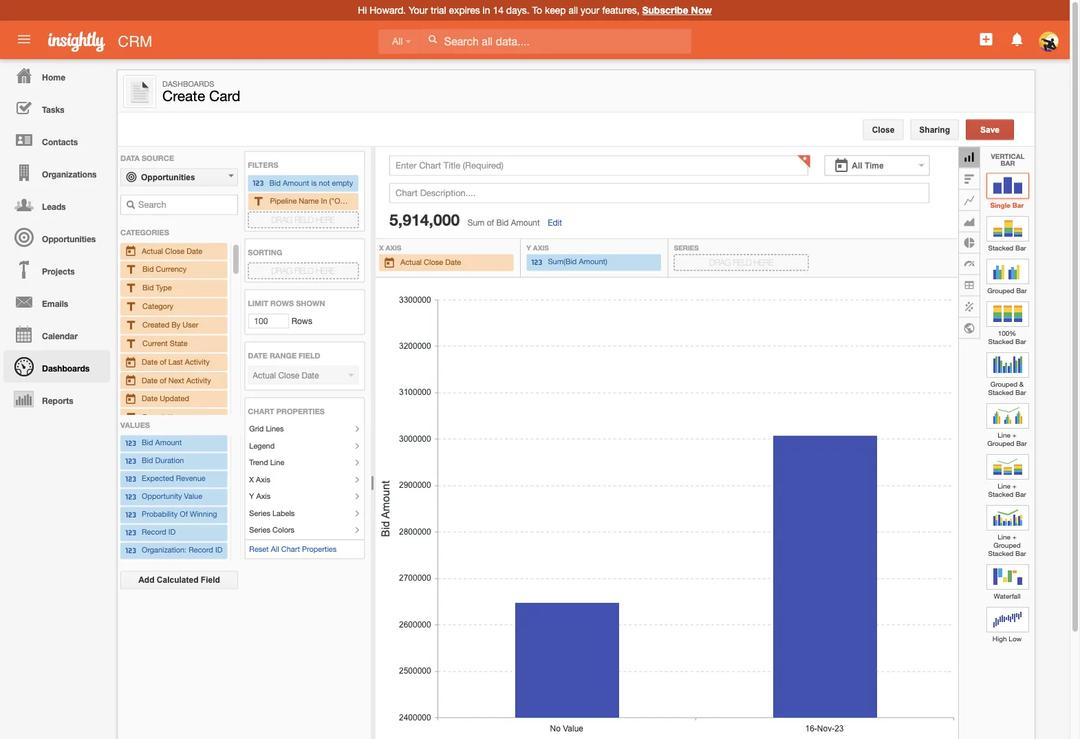 Task type: vqa. For each thing, say whether or not it's contained in the screenshot.
'Wayne's "Peterson"
no



Task type: locate. For each thing, give the bounding box(es) containing it.
2 vertical spatial +
[[1013, 533, 1017, 541]]

probability of winning
[[142, 510, 217, 519]]

activity
[[185, 357, 210, 366], [186, 375, 211, 384]]

shown
[[296, 299, 325, 308]]

calendar link
[[3, 318, 110, 350]]

projects link
[[3, 253, 110, 286]]

actual close date down 5,914,000
[[401, 258, 461, 267]]

+ down line + grouped bar
[[1013, 482, 1017, 490]]

actual inside 'rows' group
[[142, 246, 163, 255]]

close inside 'rows' group
[[165, 246, 185, 255]]

dashboards up reports link
[[42, 363, 90, 373]]

2 horizontal spatial amount
[[511, 218, 540, 227]]

2 + from the top
[[1013, 482, 1017, 490]]

0 horizontal spatial actual close date link
[[125, 244, 223, 258]]

rows up # number field at the left of page
[[271, 299, 294, 308]]

14
[[493, 4, 504, 16]]

line for line + stacked bar
[[998, 482, 1011, 490]]

bid right the sum on the left of page
[[497, 218, 509, 227]]

amount for bid amount is not empty
[[283, 178, 309, 187]]

stacked inside 100% stacked bar
[[989, 337, 1014, 345]]

white image
[[428, 34, 438, 44]]

actual inside 5,914,000 'group'
[[401, 258, 422, 267]]

drag
[[272, 215, 293, 224], [710, 258, 731, 267], [272, 266, 293, 275]]

0 horizontal spatial close
[[165, 246, 185, 255]]

all down howard.
[[392, 36, 403, 47]]

opportunities up projects link
[[42, 234, 96, 244]]

range
[[270, 351, 297, 360]]

all left time
[[852, 161, 863, 170]]

1 horizontal spatial actual close date
[[401, 258, 461, 267]]

0 horizontal spatial dashboards
[[42, 363, 90, 373]]

x inside 'rows' group
[[249, 475, 254, 484]]

description
[[143, 412, 181, 421]]

bid up pipeline
[[269, 178, 281, 187]]

close up the all time link
[[872, 125, 895, 134]]

bar up line + grouped stacked bar
[[1016, 490, 1027, 498]]

1 vertical spatial y
[[249, 492, 254, 501]]

1 horizontal spatial record
[[189, 546, 213, 555]]

filters
[[248, 160, 278, 169]]

here
[[316, 215, 335, 224], [754, 258, 774, 267], [316, 266, 335, 275]]

1 vertical spatial dashboards
[[42, 363, 90, 373]]

axis down trend line
[[256, 475, 270, 484]]

actual for x axis
[[401, 258, 422, 267]]

high low
[[993, 635, 1022, 642]]

1 vertical spatial opportunities
[[42, 234, 96, 244]]

1 horizontal spatial close
[[424, 258, 443, 267]]

id down winning
[[215, 546, 223, 555]]

activity for date of last activity
[[185, 357, 210, 366]]

1 vertical spatial y axis
[[249, 492, 271, 501]]

3 + from the top
[[1013, 533, 1017, 541]]

amount left edit
[[511, 218, 540, 227]]

currency
[[156, 264, 187, 273]]

trend line
[[249, 458, 284, 467]]

trend
[[249, 458, 268, 467]]

of left the next
[[160, 375, 166, 384]]

0 vertical spatial chart
[[248, 407, 274, 416]]

opportunities link down leads
[[3, 221, 110, 253]]

line
[[998, 431, 1011, 439], [270, 458, 284, 467], [998, 482, 1011, 490], [998, 533, 1011, 541]]

0 horizontal spatial actual
[[142, 246, 163, 255]]

actual close date
[[142, 246, 203, 255], [401, 258, 461, 267]]

state
[[170, 338, 188, 347]]

type
[[156, 283, 172, 292]]

record down probability
[[142, 528, 166, 537]]

amount
[[283, 178, 309, 187], [511, 218, 540, 227], [155, 438, 182, 447]]

actual down 5,914,000
[[401, 258, 422, 267]]

field for date range field
[[299, 351, 320, 360]]

pipeline
[[270, 196, 297, 205]]

line + grouped stacked bar
[[989, 533, 1027, 557]]

0 vertical spatial close
[[872, 125, 895, 134]]

1 vertical spatial properties
[[302, 544, 337, 553]]

0 vertical spatial rows
[[271, 299, 294, 308]]

close inside close button
[[872, 125, 895, 134]]

bar
[[1001, 159, 1016, 167], [1013, 201, 1024, 209], [1016, 244, 1027, 252], [1017, 286, 1027, 294], [1016, 337, 1027, 345], [1016, 388, 1027, 396], [1017, 439, 1027, 447], [1016, 490, 1027, 498], [1016, 549, 1027, 557]]

y up series labels
[[249, 492, 254, 501]]

edit
[[548, 218, 562, 227]]

next
[[168, 375, 184, 384]]

1 horizontal spatial dashboards
[[162, 79, 214, 88]]

1 vertical spatial series
[[249, 509, 270, 517]]

axis down 5,914,000
[[386, 243, 402, 252]]

line down line + stacked bar
[[998, 533, 1011, 541]]

x axis inside 5,914,000 'group'
[[379, 243, 402, 252]]

created by user link
[[125, 318, 223, 332]]

your
[[581, 4, 600, 16]]

actual close date inside 5,914,000 'group'
[[401, 258, 461, 267]]

0 vertical spatial amount
[[283, 178, 309, 187]]

emails
[[42, 299, 68, 308]]

opportunities link up search 'text field'
[[120, 168, 238, 186]]

grouped & stacked bar
[[989, 380, 1027, 396]]

1 horizontal spatial x
[[379, 243, 384, 252]]

series for labels
[[249, 509, 270, 517]]

1 horizontal spatial actual close date link
[[383, 256, 510, 270]]

0 horizontal spatial actual close date
[[142, 246, 203, 255]]

1 + from the top
[[1013, 431, 1017, 439]]

2 vertical spatial series
[[249, 525, 270, 534]]

drag field here up shown
[[272, 266, 335, 275]]

3 stacked from the top
[[989, 388, 1014, 396]]

stacked up line + grouped stacked bar
[[989, 490, 1014, 498]]

+ inside line + grouped bar
[[1013, 431, 1017, 439]]

date down 5,914,000
[[445, 258, 461, 267]]

bid duration link
[[125, 455, 223, 468]]

0 vertical spatial x
[[379, 243, 384, 252]]

line inside line + stacked bar
[[998, 482, 1011, 490]]

date left range
[[248, 351, 268, 360]]

x axis down 5,914,000
[[379, 243, 402, 252]]

drag field here down 'name'
[[272, 215, 335, 224]]

x down trend
[[249, 475, 254, 484]]

0 vertical spatial x axis
[[379, 243, 402, 252]]

1 vertical spatial drag field here
[[272, 266, 335, 275]]

stacked inside grouped & stacked bar
[[989, 388, 1014, 396]]

1 vertical spatial actual
[[401, 258, 422, 267]]

Chart Description.... text field
[[390, 183, 930, 203]]

amount left the "is"
[[283, 178, 309, 187]]

x axis down trend
[[249, 475, 270, 484]]

pipeline name in ("opportunity pipeline")
[[270, 196, 409, 205]]

line right trend
[[270, 458, 284, 467]]

1 vertical spatial activity
[[186, 375, 211, 384]]

created by user
[[143, 320, 198, 329]]

0 vertical spatial +
[[1013, 431, 1017, 439]]

2 horizontal spatial close
[[872, 125, 895, 134]]

1 horizontal spatial actual
[[401, 258, 422, 267]]

1 horizontal spatial x axis
[[379, 243, 402, 252]]

of left last
[[160, 357, 166, 366]]

subscribe
[[642, 4, 689, 16]]

1 vertical spatial record
[[189, 546, 213, 555]]

1 vertical spatial close
[[165, 246, 185, 255]]

0 horizontal spatial chart
[[248, 407, 274, 416]]

2 vertical spatial close
[[424, 258, 443, 267]]

grid
[[249, 424, 264, 433]]

1 horizontal spatial all
[[392, 36, 403, 47]]

subscribe now link
[[642, 4, 712, 16]]

0 vertical spatial of
[[487, 218, 494, 227]]

bid down values
[[142, 438, 153, 447]]

single
[[991, 201, 1011, 209]]

rows down shown
[[289, 316, 312, 326]]

line down grouped & stacked bar
[[998, 431, 1011, 439]]

Search all data.... text field
[[420, 29, 692, 54]]

1 horizontal spatial id
[[215, 546, 223, 555]]

0 horizontal spatial x
[[249, 475, 254, 484]]

all for all time
[[852, 161, 863, 170]]

1 horizontal spatial y
[[527, 243, 531, 252]]

chart down colors
[[281, 544, 300, 553]]

0 vertical spatial drag field here
[[272, 215, 335, 224]]

rows group
[[118, 147, 409, 739]]

2 vertical spatial amount
[[155, 438, 182, 447]]

bar up 'grouped bar'
[[1016, 244, 1027, 252]]

add
[[138, 575, 154, 585]]

+ down line + stacked bar
[[1013, 533, 1017, 541]]

date down "current"
[[142, 357, 158, 366]]

y
[[527, 243, 531, 252], [249, 492, 254, 501]]

bid up 'bid type'
[[143, 264, 154, 273]]

+ down grouped & stacked bar
[[1013, 431, 1017, 439]]

2 drag field here from the top
[[272, 266, 335, 275]]

opportunities down source
[[141, 172, 195, 182]]

bid amount is not empty link
[[252, 177, 354, 190]]

1 horizontal spatial y axis
[[527, 243, 551, 252]]

amount inside bid amount link
[[155, 438, 182, 447]]

tasks link
[[3, 92, 110, 124]]

bid left type
[[143, 283, 154, 292]]

x down pipeline")
[[379, 243, 384, 252]]

0 vertical spatial all
[[392, 36, 403, 47]]

high
[[993, 635, 1007, 642]]

stacked down single
[[989, 244, 1014, 252]]

category link
[[125, 299, 223, 314]]

amount for bid amount
[[155, 438, 182, 447]]

navigation containing home
[[0, 59, 110, 415]]

close inside 5,914,000 'group'
[[424, 258, 443, 267]]

0 horizontal spatial opportunities
[[42, 234, 96, 244]]

of for bid
[[487, 218, 494, 227]]

bid amount
[[142, 438, 182, 447]]

line inside line + grouped bar
[[998, 431, 1011, 439]]

bar up line + stacked bar
[[1017, 439, 1027, 447]]

save
[[981, 125, 1000, 134]]

x
[[379, 243, 384, 252], [249, 475, 254, 484]]

activity right last
[[185, 357, 210, 366]]

0 vertical spatial y
[[527, 243, 531, 252]]

0 horizontal spatial id
[[168, 528, 176, 537]]

line inside 'rows' group
[[270, 458, 284, 467]]

bar up 100%
[[1017, 286, 1027, 294]]

0 vertical spatial opportunities
[[141, 172, 195, 182]]

all time
[[852, 161, 884, 170]]

+ inside line + stacked bar
[[1013, 482, 1017, 490]]

1 drag field here from the top
[[272, 215, 335, 224]]

0 vertical spatial id
[[168, 528, 176, 537]]

bar down &
[[1016, 388, 1027, 396]]

date up date updated
[[142, 375, 158, 384]]

0 vertical spatial series
[[674, 243, 699, 252]]

activity for date of next activity
[[186, 375, 211, 384]]

actual down categories
[[142, 246, 163, 255]]

is
[[311, 178, 317, 187]]

amount up 'duration'
[[155, 438, 182, 447]]

actual close date link up currency
[[125, 244, 223, 258]]

+ inside line + grouped stacked bar
[[1013, 533, 1017, 541]]

of right the sum on the left of page
[[487, 218, 494, 227]]

date of last activity
[[142, 357, 210, 366]]

grouped inside line + grouped bar
[[988, 439, 1015, 447]]

0 horizontal spatial amount
[[155, 438, 182, 447]]

id down probability of winning link
[[168, 528, 176, 537]]

date up description at the bottom left
[[142, 394, 158, 403]]

date for date of last activity
[[142, 357, 158, 366]]

series inside series drag field here
[[674, 243, 699, 252]]

0 horizontal spatial all
[[271, 544, 279, 553]]

1 horizontal spatial amount
[[283, 178, 309, 187]]

category
[[143, 301, 173, 310]]

y inside 5,914,000 'group'
[[527, 243, 531, 252]]

grouped left &
[[991, 380, 1018, 388]]

pipeline name in ("opportunity pipeline") link
[[252, 194, 409, 209]]

value
[[184, 492, 202, 501]]

bar inside line + grouped stacked bar
[[1016, 549, 1027, 557]]

0 vertical spatial actual close date
[[142, 246, 203, 255]]

1 vertical spatial all
[[852, 161, 863, 170]]

source
[[142, 153, 174, 162]]

close down 5,914,000
[[424, 258, 443, 267]]

all right reset
[[271, 544, 279, 553]]

series down chart description.... text field
[[674, 243, 699, 252]]

0 vertical spatial record
[[142, 528, 166, 537]]

1 vertical spatial opportunities link
[[3, 221, 110, 253]]

0 vertical spatial dashboards
[[162, 79, 214, 88]]

stacked up waterfall
[[989, 549, 1014, 557]]

legend
[[249, 441, 275, 450]]

all time link
[[825, 155, 930, 176]]

0 vertical spatial activity
[[185, 357, 210, 366]]

series up the series colors
[[249, 509, 270, 517]]

1 vertical spatial of
[[160, 357, 166, 366]]

opportunity value link
[[125, 490, 223, 504]]

bid up 'expected'
[[142, 456, 153, 465]]

2 vertical spatial of
[[160, 375, 166, 384]]

1 vertical spatial +
[[1013, 482, 1017, 490]]

1 horizontal spatial opportunities
[[141, 172, 195, 182]]

date of next activity link
[[125, 373, 223, 387]]

actual close date up currency
[[142, 246, 203, 255]]

0 horizontal spatial opportunities link
[[3, 221, 110, 253]]

grouped up waterfall
[[994, 541, 1021, 549]]

0 vertical spatial actual
[[142, 246, 163, 255]]

1 vertical spatial chart
[[281, 544, 300, 553]]

organizations
[[42, 169, 97, 179]]

bar down 100%
[[1016, 337, 1027, 345]]

1 vertical spatial x
[[249, 475, 254, 484]]

5 stacked from the top
[[989, 549, 1014, 557]]

bar down save button
[[1001, 159, 1016, 167]]

date for date range field
[[248, 351, 268, 360]]

grouped down stacked bar
[[988, 286, 1015, 294]]

line down line + grouped bar
[[998, 482, 1011, 490]]

actual close date inside 'rows' group
[[142, 246, 203, 255]]

y down sum of bid amount
[[527, 243, 531, 252]]

date
[[187, 246, 203, 255], [445, 258, 461, 267], [248, 351, 268, 360], [142, 357, 158, 366], [142, 375, 158, 384], [142, 394, 158, 403]]

0 vertical spatial y axis
[[527, 243, 551, 252]]

opportunities link
[[120, 168, 238, 186], [3, 221, 110, 253]]

lines
[[266, 424, 284, 433]]

data source
[[120, 153, 174, 162]]

dashboards right card image
[[162, 79, 214, 88]]

2 horizontal spatial all
[[852, 161, 863, 170]]

y axis up sum(bid at the right top of the page
[[527, 243, 551, 252]]

crm
[[118, 32, 152, 50]]

0 horizontal spatial y axis
[[249, 492, 271, 501]]

bid type
[[143, 283, 172, 292]]

stacked
[[989, 244, 1014, 252], [989, 337, 1014, 345], [989, 388, 1014, 396], [989, 490, 1014, 498], [989, 549, 1014, 557]]

0 horizontal spatial y
[[249, 492, 254, 501]]

chart
[[248, 407, 274, 416], [281, 544, 300, 553]]

navigation
[[0, 59, 110, 415]]

1 vertical spatial x axis
[[249, 475, 270, 484]]

bid currency link
[[125, 262, 223, 277]]

days.
[[506, 4, 530, 16]]

series up reset
[[249, 525, 270, 534]]

series for drag
[[674, 243, 699, 252]]

of inside 5,914,000 'group'
[[487, 218, 494, 227]]

stacked up line + grouped bar
[[989, 388, 1014, 396]]

chart up grid on the bottom of page
[[248, 407, 274, 416]]

1 vertical spatial id
[[215, 546, 223, 555]]

2 vertical spatial all
[[271, 544, 279, 553]]

stacked down 100%
[[989, 337, 1014, 345]]

bar up waterfall
[[1016, 549, 1027, 557]]

hi
[[358, 4, 367, 16]]

field inside series drag field here
[[733, 258, 752, 267]]

2 stacked from the top
[[989, 337, 1014, 345]]

y inside 'rows' group
[[249, 492, 254, 501]]

close for categories
[[165, 246, 185, 255]]

reports
[[42, 396, 73, 405]]

all inside 5,914,000 'group'
[[852, 161, 863, 170]]

amount inside bid amount is not empty link
[[283, 178, 309, 187]]

bid inside 5,914,000 'group'
[[497, 218, 509, 227]]

4 stacked from the top
[[989, 490, 1014, 498]]

by
[[172, 320, 181, 329]]

bid for bid duration
[[142, 456, 153, 465]]

date for date of next activity
[[142, 375, 158, 384]]

y axis
[[527, 243, 551, 252], [249, 492, 271, 501]]

y axis up series labels
[[249, 492, 271, 501]]

actual close date link down 5,914,000
[[383, 256, 510, 270]]

1 vertical spatial actual close date
[[401, 258, 461, 267]]

actual close date for x axis
[[401, 258, 461, 267]]

series labels
[[249, 509, 295, 517]]

dashboards create card
[[162, 79, 241, 104]]

bid for bid currency
[[143, 264, 154, 273]]

dashboards inside dashboards create card
[[162, 79, 214, 88]]

0 horizontal spatial x axis
[[249, 475, 270, 484]]

record down record id link
[[189, 546, 213, 555]]

of
[[487, 218, 494, 227], [160, 357, 166, 366], [160, 375, 166, 384]]

activity right the next
[[186, 375, 211, 384]]

grouped up line + stacked bar
[[988, 439, 1015, 447]]

tasks
[[42, 105, 65, 114]]

line inside line + grouped stacked bar
[[998, 533, 1011, 541]]

id
[[168, 528, 176, 537], [215, 546, 223, 555]]

field for series drag field here
[[733, 258, 752, 267]]

1 horizontal spatial opportunities link
[[120, 168, 238, 186]]

probability
[[142, 510, 178, 519]]

1 vertical spatial amount
[[511, 218, 540, 227]]

low
[[1009, 635, 1022, 642]]

close up currency
[[165, 246, 185, 255]]



Task type: describe. For each thing, give the bounding box(es) containing it.
current
[[143, 338, 168, 347]]

labels
[[273, 509, 295, 517]]

record id link
[[125, 526, 223, 540]]

organization: record id
[[142, 546, 223, 555]]

bid for bid amount
[[142, 438, 153, 447]]

in
[[321, 196, 327, 205]]

grouped inside line + grouped stacked bar
[[994, 541, 1021, 549]]

features,
[[602, 4, 640, 16]]

y axis inside 'rows' group
[[249, 492, 271, 501]]

amount inside 5,914,000 'group'
[[511, 218, 540, 227]]

+ for line + stacked bar
[[1013, 482, 1017, 490]]

home
[[42, 72, 65, 82]]

line + grouped bar
[[988, 431, 1027, 447]]

sum
[[468, 218, 485, 227]]

bar inside grouped & stacked bar
[[1016, 388, 1027, 396]]

reset all chart properties
[[249, 544, 337, 553]]

to
[[532, 4, 542, 16]]

in
[[483, 4, 490, 16]]

add calculated field link
[[120, 571, 238, 589]]

vertical bar
[[991, 152, 1025, 167]]

dashboards link
[[3, 350, 110, 383]]

date of next activity
[[142, 375, 211, 384]]

home link
[[3, 59, 110, 92]]

leads
[[42, 202, 66, 211]]

bar inside 100% stacked bar
[[1016, 337, 1027, 345]]

date for date updated
[[142, 394, 158, 403]]

bid type link
[[125, 281, 223, 295]]

0 vertical spatial properties
[[276, 407, 325, 416]]

line for line + grouped stacked bar
[[998, 533, 1011, 541]]

x inside 5,914,000 'group'
[[379, 243, 384, 252]]

bid currency
[[143, 264, 187, 273]]

bar right single
[[1013, 201, 1024, 209]]

actual close date for categories
[[142, 246, 203, 255]]

date inside 5,914,000 'group'
[[445, 258, 461, 267]]

0 vertical spatial opportunities link
[[120, 168, 238, 186]]

here inside series drag field here
[[754, 258, 774, 267]]

user
[[183, 320, 198, 329]]

search image
[[126, 200, 136, 210]]

winning
[[190, 510, 217, 519]]

of for next
[[160, 375, 166, 384]]

sharing
[[920, 125, 950, 134]]

categories
[[120, 228, 169, 237]]

description link
[[125, 410, 223, 424]]

bid for bid type
[[143, 283, 154, 292]]

save button
[[966, 119, 1014, 140]]

Enter Chart Title (Required) text field
[[390, 155, 809, 176]]

series for colors
[[249, 525, 270, 534]]

drag inside series drag field here
[[710, 258, 731, 267]]

grouped inside grouped & stacked bar
[[991, 380, 1018, 388]]

5,914,000 group
[[376, 144, 1041, 739]]

single bar
[[991, 201, 1024, 209]]

chart properties
[[248, 407, 325, 416]]

actual close date link for categories
[[125, 244, 223, 258]]

x axis inside 'rows' group
[[249, 475, 270, 484]]

limit
[[248, 299, 268, 308]]

sharing link
[[911, 119, 959, 140]]

colors
[[273, 525, 295, 534]]

100%
[[998, 329, 1017, 337]]

dashboards for dashboards create card
[[162, 79, 214, 88]]

0 horizontal spatial record
[[142, 528, 166, 537]]

close for x axis
[[424, 258, 443, 267]]

bar inside line + stacked bar
[[1016, 490, 1027, 498]]

keep
[[545, 4, 566, 16]]

current state
[[143, 338, 188, 347]]

actual close date link for x axis
[[383, 256, 510, 270]]

data
[[120, 153, 140, 162]]

bar inside line + grouped bar
[[1017, 439, 1027, 447]]

limit rows shown
[[248, 299, 325, 308]]

dashboards for dashboards
[[42, 363, 90, 373]]

amount)
[[579, 257, 608, 266]]

of for last
[[160, 357, 166, 366]]

opportunities inside 'rows' group
[[141, 172, 195, 182]]

notifications image
[[1009, 31, 1026, 47]]

series colors
[[249, 525, 295, 534]]

1 vertical spatial rows
[[289, 316, 312, 326]]

+ for line + grouped bar
[[1013, 431, 1017, 439]]

&
[[1020, 380, 1024, 388]]

of
[[180, 510, 188, 519]]

sum(bid
[[548, 257, 577, 266]]

add calculated field
[[138, 575, 220, 585]]

all for all
[[392, 36, 403, 47]]

date updated link
[[125, 392, 223, 406]]

line for line + grouped bar
[[998, 431, 1011, 439]]

create
[[162, 87, 205, 104]]

+ for line + grouped stacked bar
[[1013, 533, 1017, 541]]

series drag field here
[[674, 243, 774, 267]]

organization: record id link
[[125, 544, 223, 558]]

stacked inside line + stacked bar
[[989, 490, 1014, 498]]

axis up series labels
[[256, 492, 271, 501]]

date up the "bid currency" link
[[187, 246, 203, 255]]

field for add calculated field
[[201, 575, 220, 585]]

your
[[409, 4, 428, 16]]

values
[[120, 421, 150, 429]]

bar inside vertical bar
[[1001, 159, 1016, 167]]

opportunity value
[[142, 492, 202, 501]]

all inside 'rows' group
[[271, 544, 279, 553]]

stacked inside line + grouped stacked bar
[[989, 549, 1014, 557]]

all link
[[379, 29, 420, 54]]

y axis inside 5,914,000 'group'
[[527, 243, 551, 252]]

howard.
[[370, 4, 406, 16]]

created
[[143, 320, 169, 329]]

revenue
[[176, 474, 206, 483]]

not
[[319, 178, 330, 187]]

contacts
[[42, 137, 78, 147]]

Search text field
[[120, 194, 238, 215]]

actual for categories
[[142, 246, 163, 255]]

1 stacked from the top
[[989, 244, 1014, 252]]

# number field
[[248, 313, 289, 329]]

reset
[[249, 544, 269, 553]]

axis up sum(bid at the right top of the page
[[533, 243, 549, 252]]

1 horizontal spatial chart
[[281, 544, 300, 553]]

projects
[[42, 266, 75, 276]]

name
[[299, 196, 319, 205]]

expected revenue link
[[125, 472, 223, 486]]

bid for bid amount is not empty
[[269, 178, 281, 187]]

bid amount link
[[125, 437, 223, 450]]

probability of winning link
[[125, 508, 223, 522]]

now
[[691, 4, 712, 16]]

card image
[[126, 78, 153, 105]]

current state link
[[125, 336, 223, 351]]

record id
[[142, 528, 176, 537]]

expected revenue
[[142, 474, 206, 483]]

waterfall
[[994, 592, 1021, 600]]

grid lines
[[249, 424, 284, 433]]

organizations link
[[3, 156, 110, 189]]

opportunity
[[142, 492, 182, 501]]

organization:
[[142, 546, 187, 555]]

updated
[[160, 394, 189, 403]]

last
[[168, 357, 183, 366]]

sum of bid amount
[[468, 218, 540, 227]]



